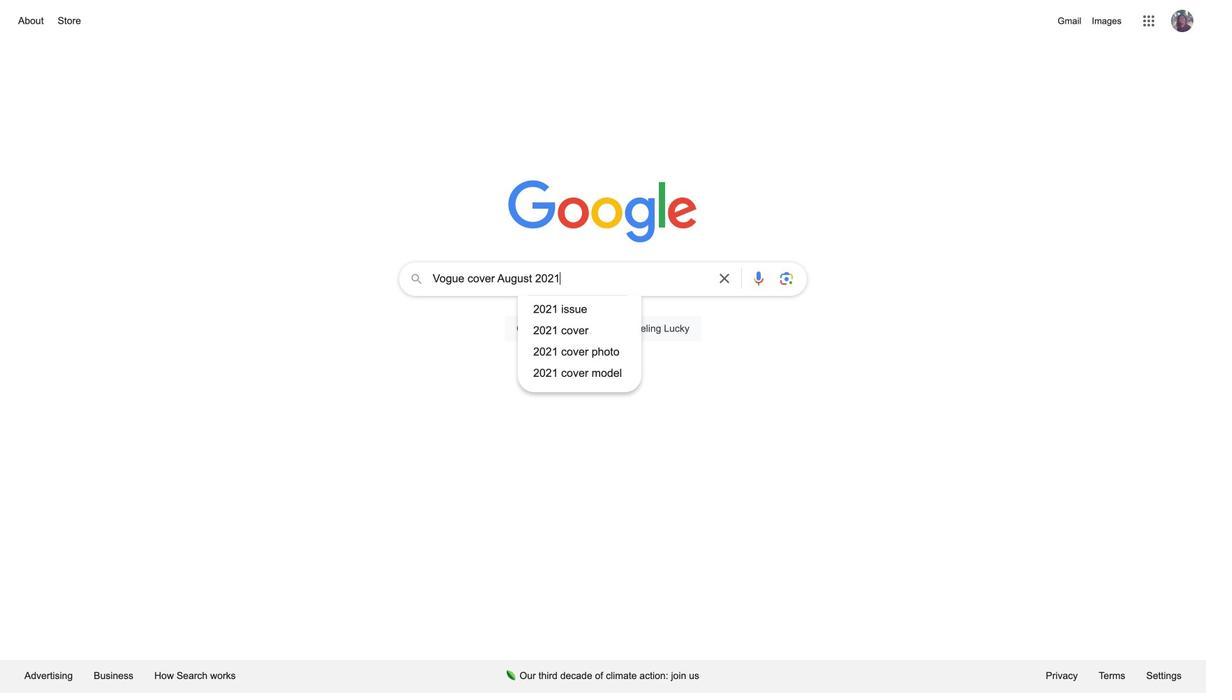 Task type: vqa. For each thing, say whether or not it's contained in the screenshot.
the left  image
no



Task type: locate. For each thing, give the bounding box(es) containing it.
search by image image
[[779, 270, 795, 287]]

list box
[[518, 299, 642, 384]]

google image
[[508, 180, 698, 244]]

None search field
[[14, 258, 1193, 392]]



Task type: describe. For each thing, give the bounding box(es) containing it.
Search text field
[[433, 271, 708, 290]]

search by voice image
[[751, 270, 767, 287]]



